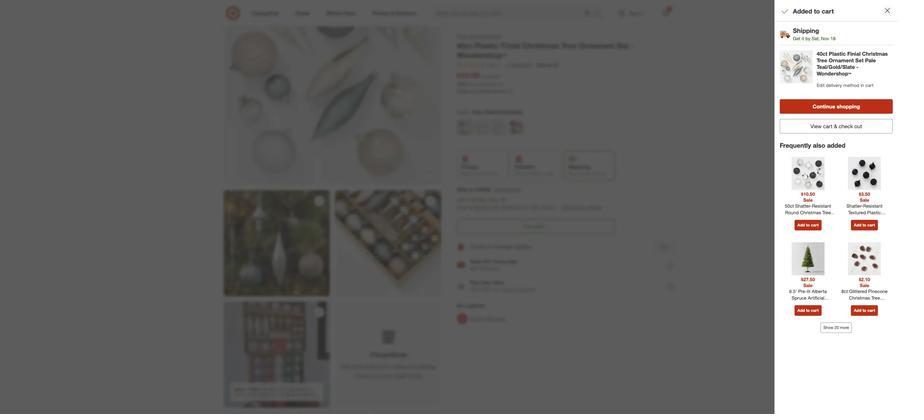 Task type: vqa. For each thing, say whether or not it's contained in the screenshot.
&
yes



Task type: describe. For each thing, give the bounding box(es) containing it.
set inside $10.50 sale 50ct shatter-resistant round christmas tree ornament set - wondershop™
[[815, 216, 822, 222]]

@gala_mk85
[[234, 387, 258, 392]]

questions
[[511, 62, 532, 67]]

candy champagne image
[[475, 120, 489, 134]]

ornament inside $2.10 sale 8ct glittered pinecone christmas tree ornament set - wondershop™
[[849, 302, 870, 307]]

ornament inside shop all wondershop 40ct plastic finial christmas tree ornament set - wondershop™
[[579, 41, 615, 50]]

out inside see what everyone's loving and sharing check out more target finds
[[371, 372, 379, 379]]

with inside pay over time with affirm on orders over $100
[[470, 287, 480, 293]]

sale for $27.50 sale 6.5' pre-lit alberta spruce artificial christmas tree - wondershop™
[[804, 282, 813, 288]]

artificial
[[808, 295, 825, 301]]

christmas inside "$27.50 sale 6.5' pre-lit alberta spruce artificial christmas tree - wondershop™"
[[792, 302, 813, 307]]

20
[[835, 325, 840, 330]]

edit location
[[495, 187, 521, 193]]

see what everyone's loving and sharing check out more target finds
[[342, 363, 435, 379]]

teal/gold/slate inside 40ct plastic finial christmas tree ornament set pale teal/gold/slate - wondershop™
[[817, 63, 856, 70]]

shatter- inside $10.50 sale 50ct shatter-resistant round christmas tree ornament set - wondershop™
[[796, 203, 813, 209]]

loving
[[392, 363, 406, 370]]

more inside see what everyone's loving and sharing check out more target finds
[[380, 372, 392, 379]]

glittered
[[850, 289, 868, 294]]

within
[[474, 171, 484, 176]]

every
[[493, 258, 507, 265]]

shipping inside dialog
[[794, 27, 820, 34]]

continue shopping
[[813, 103, 861, 110]]

1 vertical spatial over
[[515, 287, 524, 293]]

all
[[470, 33, 474, 39]]

registry
[[514, 243, 532, 250]]

apply.
[[589, 204, 603, 211]]

$2.10
[[860, 277, 871, 282]]

delivery as soon as 6pm today
[[515, 163, 555, 176]]

sat, inside get it by sat, nov 18 free shipping with redcard or $35 orders - exclusions apply.
[[479, 196, 488, 203]]

$10.50 reg $15.00 sale save $ 4.50 ( 30 % off )
[[457, 71, 504, 87]]

add to cart button for $10.50
[[795, 220, 822, 231]]

7
[[669, 7, 671, 11]]

view
[[811, 123, 822, 129]]

40ct inside 40ct plastic finial christmas tree ornament set pale teal/gold/slate - wondershop™
[[817, 50, 828, 57]]

frequently also added
[[780, 141, 846, 149]]

to for $3.50
[[863, 223, 867, 228]]

edit location button
[[495, 186, 521, 194]]

also
[[813, 141, 826, 149]]

40ct plastic finial christmas tree ornament set - wondershop™, 3 of 7 image
[[335, 190, 441, 296]]

tree inside "$27.50 sale 6.5' pre-lit alberta spruce artificial christmas tree - wondershop™"
[[814, 302, 823, 307]]

when
[[457, 88, 469, 94]]

added
[[828, 141, 846, 149]]

soon
[[521, 171, 530, 176]]

only at
[[537, 62, 553, 68]]

40ct plastic finial christmas tree ornament set - wondershop™, 1 of 7 image
[[224, 0, 441, 185]]

continue shopping button
[[780, 99, 893, 114]]

free
[[457, 204, 468, 211]]

40ct plastic finial christmas tree ornament set pale teal/gold/slate - wondershop™ image
[[780, 50, 813, 83]]

sharing
[[418, 363, 435, 370]]

pre-
[[799, 289, 808, 294]]

6pm
[[536, 171, 544, 176]]

redcard inside the 'save 5% every day with redcard'
[[481, 266, 499, 271]]

set inside 40ct plastic finial christmas tree ornament set pale teal/gold/slate - wondershop™
[[856, 57, 864, 63]]

create or manage registry
[[470, 243, 532, 250]]

set inside shop all wondershop 40ct plastic finial christmas tree ornament set - wondershop™
[[617, 41, 629, 50]]

shatter- inside "button"
[[470, 316, 487, 321]]

0 horizontal spatial over
[[481, 279, 492, 286]]

view cart & check out
[[811, 123, 863, 129]]

- inside $2.10 sale 8ct glittered pinecone christmas tree ornament set - wondershop™
[[879, 302, 881, 307]]

set inside $2.10 sale 8ct glittered pinecone christmas tree ornament set - wondershop™
[[871, 302, 878, 307]]

94806
[[476, 186, 491, 193]]

at a glance
[[457, 302, 485, 309]]

what
[[352, 363, 364, 370]]

$15.00
[[488, 74, 500, 79]]

&
[[835, 123, 838, 129]]

exclusions apply. link
[[562, 204, 603, 211]]

215
[[488, 62, 496, 68]]

check
[[839, 123, 854, 129]]

time
[[493, 279, 504, 286]]

save
[[470, 258, 483, 265]]

it inside get it by sat, nov 18 free shipping with redcard or $35 orders - exclusions apply.
[[467, 196, 470, 203]]

sign in button
[[656, 242, 675, 252]]

added to cart
[[794, 7, 835, 15]]

christmas inside $10.50 sale 50ct shatter-resistant round christmas tree ornament set - wondershop™
[[801, 210, 822, 215]]

sign in
[[660, 244, 672, 249]]

method
[[844, 82, 860, 88]]

4.50
[[479, 82, 487, 87]]

$2.10 sale 8ct glittered pinecone christmas tree ornament set - wondershop™
[[842, 277, 888, 314]]

3 questions
[[507, 62, 532, 67]]

ornament inside 40ct plastic finial christmas tree ornament set pale teal/gold/slate - wondershop™
[[829, 57, 855, 63]]

shatter-resistant textured plastic christmas tree ornament set 20pc - wondershop™ image
[[849, 157, 882, 190]]

1 horizontal spatial nov
[[593, 171, 600, 176]]

wondershop™ for plastic
[[457, 50, 507, 60]]

wondershop™ for lit
[[794, 308, 823, 314]]

pale inside 40ct plastic finial christmas tree ornament set pale teal/gold/slate - wondershop™
[[866, 57, 877, 63]]

by inside get it by sat, nov 18 free shipping with redcard or $35 orders - exclusions apply.
[[472, 196, 477, 203]]

sale for $10.50 sale 50ct shatter-resistant round christmas tree ornament set - wondershop™
[[804, 197, 813, 203]]

ornament inside $10.50 sale 50ct shatter-resistant round christmas tree ornament set - wondershop™
[[793, 216, 813, 222]]

edit delivery method in cart
[[817, 82, 874, 88]]

shop
[[457, 33, 468, 39]]

save 5% every day with redcard
[[470, 258, 518, 271]]

8ct glittered pinecone christmas tree ornament set - wondershop™ image
[[849, 242, 882, 275]]

with
[[491, 204, 501, 211]]

exclusions
[[562, 204, 587, 211]]

color pale teal/gold/slate
[[457, 109, 523, 115]]

2
[[485, 171, 488, 176]]

pickup
[[462, 163, 479, 170]]

pickup ready within 2 hours
[[462, 163, 499, 176]]

today
[[545, 171, 555, 176]]

1 horizontal spatial by
[[580, 171, 584, 176]]

finds
[[410, 372, 422, 379]]

#targetstyle
[[370, 351, 407, 358]]

delivery
[[827, 82, 843, 88]]

$3.50
[[860, 191, 871, 197]]

wondershop™ inside 40ct plastic finial christmas tree ornament set pale teal/gold/slate - wondershop™
[[817, 70, 852, 77]]

- inside get it by sat, nov 18 free shipping with redcard or $35 orders - exclusions apply.
[[557, 204, 559, 211]]

- inside shop all wondershop 40ct plastic finial christmas tree ornament set - wondershop™
[[631, 41, 634, 50]]

edit for edit delivery method in cart
[[817, 82, 825, 88]]

40ct plastic finial christmas tree ornament set - wondershop™, 2 of 7 image
[[224, 190, 330, 296]]

to for $10.50
[[807, 223, 810, 228]]

round
[[786, 210, 799, 215]]

check
[[354, 372, 370, 379]]

add to cart for $2.10
[[855, 308, 876, 313]]

1 horizontal spatial it
[[576, 171, 578, 176]]

at
[[457, 302, 463, 309]]

target
[[394, 372, 408, 379]]

in inside dialog
[[861, 82, 865, 88]]

it inside dialog
[[802, 36, 805, 41]]

$10.50 sale 50ct shatter-resistant round christmas tree ornament set - wondershop™
[[785, 191, 832, 229]]

save
[[468, 82, 476, 87]]

2 horizontal spatial by
[[806, 36, 811, 41]]

christmas inside shop all wondershop 40ct plastic finial christmas tree ornament set - wondershop™
[[523, 41, 560, 50]]

add to cart for $27.50
[[798, 308, 819, 313]]

as
[[515, 171, 520, 176]]

to for $2.10
[[863, 308, 867, 313]]

8ct
[[842, 289, 849, 294]]

spruce
[[792, 295, 807, 301]]

redcard inside get it by sat, nov 18 free shipping with redcard or $35 orders - exclusions apply.
[[502, 204, 523, 211]]

ship
[[457, 186, 468, 193]]

0 horizontal spatial shipping get it by sat, nov 18
[[569, 163, 605, 176]]

nov inside dialog
[[822, 36, 830, 41]]



Task type: locate. For each thing, give the bounding box(es) containing it.
40ct inside shop all wondershop 40ct plastic finial christmas tree ornament set - wondershop™
[[457, 41, 473, 50]]

wondershop™ up 215 link
[[457, 50, 507, 60]]

ornament down the glittered
[[849, 302, 870, 307]]

add for $10.50
[[798, 223, 806, 228]]

create
[[470, 243, 486, 250]]

0 horizontal spatial shipping
[[569, 163, 591, 170]]

2 vertical spatial nov
[[489, 196, 499, 203]]

3
[[507, 62, 509, 67]]

-
[[631, 41, 634, 50], [857, 63, 859, 70], [557, 204, 559, 211], [823, 216, 825, 222], [824, 302, 826, 307], [879, 302, 881, 307]]

search button
[[592, 6, 608, 22]]

- inside 40ct plastic finial christmas tree ornament set pale teal/gold/slate - wondershop™
[[857, 63, 859, 70]]

2 with from the top
[[470, 287, 480, 293]]

with
[[470, 266, 480, 271], [470, 287, 480, 293]]

check out more target finds link
[[342, 372, 435, 379]]

get it by sat, nov 18 free shipping with redcard or $35 orders - exclusions apply.
[[457, 196, 603, 211]]

with down the save
[[470, 266, 480, 271]]

add to cart button for $2.10
[[852, 305, 879, 316]]

shipping get it by sat, nov 18
[[794, 27, 836, 41], [569, 163, 605, 176]]

sale up when
[[457, 81, 467, 87]]

teal/gold/slate up pink/champagne icon
[[485, 109, 523, 115]]

0 vertical spatial teal/gold/slate
[[817, 63, 856, 70]]

get
[[794, 36, 801, 41], [569, 171, 575, 176], [457, 196, 466, 203]]

6.5'
[[790, 289, 798, 294]]

edit left location
[[495, 187, 503, 193]]

wondershop™ up delivery
[[817, 70, 852, 77]]

on
[[494, 287, 500, 293]]

add to cart for $3.50
[[855, 223, 876, 228]]

tree inside 40ct plastic finial christmas tree ornament set pale teal/gold/slate - wondershop™
[[817, 57, 828, 63]]

18 inside get it by sat, nov 18 free shipping with redcard or $35 orders - exclusions apply.
[[500, 196, 506, 203]]

0 vertical spatial out
[[855, 123, 863, 129]]

wondershop™ inside $2.10 sale 8ct glittered pinecone christmas tree ornament set - wondershop™
[[851, 308, 880, 314]]

out right check
[[855, 123, 863, 129]]

photo from @gala_mk85, 4 of 7 image
[[224, 302, 330, 408]]

sale down $3.50
[[860, 197, 870, 203]]

sale for $2.10 sale 8ct glittered pinecone christmas tree ornament set - wondershop™
[[860, 282, 870, 288]]

christmas inside $2.10 sale 8ct glittered pinecone christmas tree ornament set - wondershop™
[[850, 295, 871, 301]]

edit inside 'button'
[[495, 187, 503, 193]]

add to cart down artificial
[[798, 308, 819, 313]]

plastic inside shop all wondershop 40ct plastic finial christmas tree ornament set - wondershop™
[[475, 41, 499, 50]]

0 horizontal spatial teal/gold/slate
[[485, 109, 523, 115]]

when purchased online
[[457, 88, 506, 94]]

or right create
[[488, 243, 493, 250]]

0 vertical spatial with
[[470, 266, 480, 271]]

1 vertical spatial more
[[380, 372, 392, 379]]

wondershop™ down round
[[794, 223, 823, 229]]

0 vertical spatial plastic
[[475, 41, 499, 50]]

$
[[477, 82, 479, 87]]

dialog
[[775, 0, 899, 414]]

plastic down the wondershop
[[475, 41, 499, 50]]

$10.50 inside $10.50 sale 50ct shatter-resistant round christmas tree ornament set - wondershop™
[[802, 191, 816, 197]]

50ct shatter-resistant round christmas tree ornament set - wondershop™ image
[[792, 157, 825, 190]]

resistant down on
[[487, 316, 506, 321]]

$100
[[526, 287, 536, 293]]

1 vertical spatial with
[[470, 287, 480, 293]]

0 vertical spatial $10.50
[[457, 71, 480, 80]]

ornament up edit delivery method in cart
[[829, 57, 855, 63]]

1 horizontal spatial 40ct
[[817, 50, 828, 57]]

more
[[841, 325, 850, 330], [380, 372, 392, 379]]

1 vertical spatial teal/gold/slate
[[485, 109, 523, 115]]

)
[[503, 82, 504, 87]]

0 horizontal spatial redcard
[[481, 266, 499, 271]]

more down the 'everyone's'
[[380, 372, 392, 379]]

0 horizontal spatial 18
[[500, 196, 506, 203]]

0 horizontal spatial finial
[[501, 41, 520, 50]]

tree inside $10.50 sale 50ct shatter-resistant round christmas tree ornament set - wondershop™
[[823, 210, 832, 215]]

0 horizontal spatial pale
[[473, 109, 484, 115]]

0 horizontal spatial out
[[371, 372, 379, 379]]

in right method
[[861, 82, 865, 88]]

sale inside $10.50 sale 50ct shatter-resistant round christmas tree ornament set - wondershop™
[[804, 197, 813, 203]]

pale teal/gold/slate image
[[458, 120, 472, 134]]

shopping
[[837, 103, 861, 110]]

to for $27.50
[[807, 308, 810, 313]]

add to cart button for $27.50
[[795, 305, 822, 316]]

1 horizontal spatial orders
[[541, 204, 556, 211]]

1 horizontal spatial shatter-
[[796, 203, 813, 209]]

1 vertical spatial edit
[[495, 187, 503, 193]]

6.5' pre-lit alberta spruce artificial christmas tree - wondershop™ image
[[792, 242, 825, 275]]

shipping get it by sat, nov 18 inside dialog
[[794, 27, 836, 41]]

sale down $2.10
[[860, 282, 870, 288]]

manage
[[494, 243, 513, 250]]

$10.50 for $10.50 reg $15.00 sale save $ 4.50 ( 30 % off )
[[457, 71, 480, 80]]

in inside button
[[669, 244, 672, 249]]

add down spruce
[[798, 308, 806, 313]]

0 horizontal spatial orders
[[501, 287, 514, 293]]

0 vertical spatial it
[[802, 36, 805, 41]]

2 horizontal spatial sat,
[[812, 36, 820, 41]]

it up free
[[467, 196, 470, 203]]

1 vertical spatial shatter-
[[470, 316, 487, 321]]

1 vertical spatial by
[[580, 171, 584, 176]]

1 vertical spatial it
[[576, 171, 578, 176]]

ornament down search button in the top right of the page
[[579, 41, 615, 50]]

What can we help you find? suggestions appear below search field
[[433, 6, 597, 20]]

show 20 more button
[[821, 323, 853, 333]]

at
[[548, 62, 553, 68]]

1 horizontal spatial or
[[525, 204, 529, 211]]

add for $27.50
[[798, 308, 806, 313]]

1 horizontal spatial over
[[515, 287, 524, 293]]

plastic inside 40ct plastic finial christmas tree ornament set pale teal/gold/slate - wondershop™
[[830, 50, 846, 57]]

by up shipping
[[472, 196, 477, 203]]

shipping
[[469, 204, 489, 211]]

get inside dialog
[[794, 36, 801, 41]]

sign
[[660, 244, 668, 249]]

over left "$100"
[[515, 287, 524, 293]]

0 vertical spatial shatter-
[[796, 203, 813, 209]]

get down added
[[794, 36, 801, 41]]

1 horizontal spatial edit
[[817, 82, 825, 88]]

1 vertical spatial shipping get it by sat, nov 18
[[569, 163, 605, 176]]

add to cart down '$3.50 sale'
[[855, 223, 876, 228]]

0 vertical spatial resistant
[[813, 203, 832, 209]]

40ct right 40ct plastic finial christmas tree ornament set pale teal/gold/slate - wondershop™ image at the top right of the page
[[817, 50, 828, 57]]

0 horizontal spatial sat,
[[479, 196, 488, 203]]

1 vertical spatial $10.50
[[802, 191, 816, 197]]

add to cart button down artificial
[[795, 305, 822, 316]]

1 horizontal spatial 18
[[601, 171, 605, 176]]

sale inside "$27.50 sale 6.5' pre-lit alberta spruce artificial christmas tree - wondershop™"
[[804, 282, 813, 288]]

by
[[806, 36, 811, 41], [580, 171, 584, 176], [472, 196, 477, 203]]

finial up 3
[[501, 41, 520, 50]]

7 link
[[659, 6, 674, 20]]

by down added
[[806, 36, 811, 41]]

see
[[342, 363, 351, 370]]

shatter-resistant
[[470, 316, 506, 321]]

nov inside get it by sat, nov 18 free shipping with redcard or $35 orders - exclusions apply.
[[489, 196, 499, 203]]

1 vertical spatial shipping
[[569, 163, 591, 170]]

1 vertical spatial or
[[488, 243, 493, 250]]

$3.50 sale
[[860, 191, 871, 203]]

teal/gold/slate up delivery
[[817, 63, 856, 70]]

add
[[798, 223, 806, 228], [855, 223, 862, 228], [798, 308, 806, 313], [855, 308, 862, 313]]

ornament down round
[[793, 216, 813, 222]]

1 vertical spatial nov
[[593, 171, 600, 176]]

more right 20
[[841, 325, 850, 330]]

orders right $35
[[541, 204, 556, 211]]

red/green/gold image
[[510, 120, 524, 134]]

1 vertical spatial out
[[371, 372, 379, 379]]

shatter-
[[796, 203, 813, 209], [470, 316, 487, 321]]

wondershop™ down artificial
[[794, 308, 823, 314]]

get inside get it by sat, nov 18 free shipping with redcard or $35 orders - exclusions apply.
[[457, 196, 466, 203]]

sale inside $2.10 sale 8ct glittered pinecone christmas tree ornament set - wondershop™
[[860, 282, 870, 288]]

2 horizontal spatial it
[[802, 36, 805, 41]]

with down pay
[[470, 287, 480, 293]]

add to cart button down '$3.50 sale'
[[852, 220, 879, 231]]

0 vertical spatial redcard
[[502, 204, 523, 211]]

color
[[457, 109, 470, 115]]

finial inside 40ct plastic finial christmas tree ornament set pale teal/gold/slate - wondershop™
[[848, 50, 861, 57]]

0 horizontal spatial it
[[467, 196, 470, 203]]

1 vertical spatial plastic
[[830, 50, 846, 57]]

christmas
[[523, 41, 560, 50], [863, 50, 889, 57], [801, 210, 822, 215], [850, 295, 871, 301], [792, 302, 813, 307]]

christmas inside 40ct plastic finial christmas tree ornament set pale teal/gold/slate - wondershop™
[[863, 50, 889, 57]]

0 vertical spatial finial
[[501, 41, 520, 50]]

more inside button
[[841, 325, 850, 330]]

reg
[[481, 74, 487, 79]]

0 vertical spatial pale
[[866, 57, 877, 63]]

wondershop™ inside "$27.50 sale 6.5' pre-lit alberta spruce artificial christmas tree - wondershop™"
[[794, 308, 823, 314]]

edit
[[817, 82, 825, 88], [495, 187, 503, 193]]

40ct plastic finial christmas tree ornament set pale teal/gold/slate - wondershop™
[[817, 50, 889, 77]]

1 horizontal spatial plastic
[[830, 50, 846, 57]]

0 vertical spatial edit
[[817, 82, 825, 88]]

- inside "$27.50 sale 6.5' pre-lit alberta spruce artificial christmas tree - wondershop™"
[[824, 302, 826, 307]]

2 vertical spatial by
[[472, 196, 477, 203]]

0 vertical spatial shipping get it by sat, nov 18
[[794, 27, 836, 41]]

0 vertical spatial orders
[[541, 204, 556, 211]]

0 horizontal spatial 40ct
[[457, 41, 473, 50]]

to
[[815, 7, 821, 15], [470, 186, 475, 193], [807, 223, 810, 228], [863, 223, 867, 228], [807, 308, 810, 313], [863, 308, 867, 313]]

0 vertical spatial 40ct
[[457, 41, 473, 50]]

continue
[[813, 103, 836, 110]]

plastic up delivery
[[830, 50, 846, 57]]

wondershop™ down the glittered
[[851, 308, 880, 314]]

add to cart button down the glittered
[[852, 305, 879, 316]]

sale for $3.50 sale
[[860, 197, 870, 203]]

shop all wondershop 40ct plastic finial christmas tree ornament set - wondershop™
[[457, 33, 634, 60]]

- inside $10.50 sale 50ct shatter-resistant round christmas tree ornament set - wondershop™
[[823, 216, 825, 222]]

add to cart down round
[[798, 223, 819, 228]]

2 vertical spatial sat,
[[479, 196, 488, 203]]

get up free
[[457, 196, 466, 203]]

add down round
[[798, 223, 806, 228]]

1 vertical spatial get
[[569, 171, 575, 176]]

sale inside $10.50 reg $15.00 sale save $ 4.50 ( 30 % off )
[[457, 81, 467, 87]]

ornament
[[579, 41, 615, 50], [829, 57, 855, 63], [793, 216, 813, 222], [849, 302, 870, 307]]

resistant
[[813, 203, 832, 209], [487, 316, 506, 321]]

ship to 94806
[[457, 186, 491, 193]]

0 horizontal spatial by
[[472, 196, 477, 203]]

add to cart button for $3.50
[[852, 220, 879, 231]]

0 vertical spatial more
[[841, 325, 850, 330]]

1 horizontal spatial shipping get it by sat, nov 18
[[794, 27, 836, 41]]

0 vertical spatial get
[[794, 36, 801, 41]]

18 inside dialog
[[831, 36, 836, 41]]

5%
[[484, 258, 492, 265]]

show
[[824, 325, 834, 330]]

add to cart for $10.50
[[798, 223, 819, 228]]

pay
[[470, 279, 480, 286]]

add to cart button down round
[[795, 220, 822, 231]]

1 vertical spatial in
[[669, 244, 672, 249]]

0 vertical spatial over
[[481, 279, 492, 286]]

sale down $27.50 at the right bottom
[[804, 282, 813, 288]]

pink/champagne image
[[493, 120, 506, 134]]

pinecone
[[869, 289, 888, 294]]

orders inside pay over time with affirm on orders over $100
[[501, 287, 514, 293]]

get right today
[[569, 171, 575, 176]]

finial inside shop all wondershop 40ct plastic finial christmas tree ornament set - wondershop™
[[501, 41, 520, 50]]

resistant inside "button"
[[487, 316, 506, 321]]

location
[[505, 187, 521, 193]]

0 vertical spatial by
[[806, 36, 811, 41]]

1 horizontal spatial sat,
[[585, 171, 592, 176]]

$35
[[531, 204, 539, 211]]

out down the 'everyone's'
[[371, 372, 379, 379]]

add for $2.10
[[855, 308, 862, 313]]

1 horizontal spatial get
[[569, 171, 575, 176]]

2 horizontal spatial get
[[794, 36, 801, 41]]

redcard down 5%
[[481, 266, 499, 271]]

1 vertical spatial pale
[[473, 109, 484, 115]]

nov
[[822, 36, 830, 41], [593, 171, 600, 176], [489, 196, 499, 203]]

glance
[[469, 302, 485, 309]]

1 horizontal spatial more
[[841, 325, 850, 330]]

tree inside $2.10 sale 8ct glittered pinecone christmas tree ornament set - wondershop™
[[872, 295, 881, 301]]

1 horizontal spatial out
[[855, 123, 863, 129]]

it right today
[[576, 171, 578, 176]]

tree inside shop all wondershop 40ct plastic finial christmas tree ornament set - wondershop™
[[562, 41, 577, 50]]

out inside view cart & check out link
[[855, 123, 863, 129]]

with inside the 'save 5% every day with redcard'
[[470, 266, 480, 271]]

0 vertical spatial or
[[525, 204, 529, 211]]

0 horizontal spatial nov
[[489, 196, 499, 203]]

1 horizontal spatial pale
[[866, 57, 877, 63]]

redcard
[[502, 204, 523, 211], [481, 266, 499, 271]]

0 horizontal spatial edit
[[495, 187, 503, 193]]

0 horizontal spatial plastic
[[475, 41, 499, 50]]

1 vertical spatial orders
[[501, 287, 514, 293]]

in right sign
[[669, 244, 672, 249]]

it
[[802, 36, 805, 41], [576, 171, 578, 176], [467, 196, 470, 203]]

0 horizontal spatial or
[[488, 243, 493, 250]]

0 horizontal spatial shatter-
[[470, 316, 487, 321]]

purchased
[[471, 88, 493, 94]]

teal/gold/slate
[[817, 63, 856, 70], [485, 109, 523, 115]]

ready
[[462, 171, 473, 176]]

by right today
[[580, 171, 584, 176]]

1 vertical spatial resistant
[[487, 316, 506, 321]]

0 vertical spatial in
[[861, 82, 865, 88]]

$10.50 for $10.50 sale 50ct shatter-resistant round christmas tree ornament set - wondershop™
[[802, 191, 816, 197]]

shatter- down glance
[[470, 316, 487, 321]]

(
[[488, 82, 489, 87]]

wondershop™ inside shop all wondershop 40ct plastic finial christmas tree ornament set - wondershop™
[[457, 50, 507, 60]]

wondershop™ inside $10.50 sale 50ct shatter-resistant round christmas tree ornament set - wondershop™
[[794, 223, 823, 229]]

0 horizontal spatial resistant
[[487, 316, 506, 321]]

shatter- up round
[[796, 203, 813, 209]]

1 vertical spatial redcard
[[481, 266, 499, 271]]

18
[[831, 36, 836, 41], [601, 171, 605, 176], [500, 196, 506, 203]]

1 horizontal spatial teal/gold/slate
[[817, 63, 856, 70]]

sale inside '$3.50 sale'
[[860, 197, 870, 203]]

1 with from the top
[[470, 266, 480, 271]]

add to cart down the glittered
[[855, 308, 876, 313]]

1 horizontal spatial shipping
[[794, 27, 820, 34]]

it down added
[[802, 36, 805, 41]]

$10.50 down 50ct shatter-resistant round christmas tree ornament set - wondershop™ image
[[802, 191, 816, 197]]

0 horizontal spatial $10.50
[[457, 71, 480, 80]]

30
[[489, 82, 493, 87]]

resistant right 50ct
[[813, 203, 832, 209]]

off
[[498, 82, 503, 87]]

edit for edit location
[[495, 187, 503, 193]]

215 link
[[457, 61, 503, 69]]

plastic
[[475, 41, 499, 50], [830, 50, 846, 57]]

0 vertical spatial shipping
[[794, 27, 820, 34]]

resistant inside $10.50 sale 50ct shatter-resistant round christmas tree ornament set - wondershop™
[[813, 203, 832, 209]]

a
[[464, 302, 467, 309]]

edit inside dialog
[[817, 82, 825, 88]]

or left $35
[[525, 204, 529, 211]]

1 vertical spatial sat,
[[585, 171, 592, 176]]

40ct down shop
[[457, 41, 473, 50]]

add down the glittered
[[855, 308, 862, 313]]

add down '$3.50 sale'
[[855, 223, 862, 228]]

2 horizontal spatial 18
[[831, 36, 836, 41]]

or inside get it by sat, nov 18 free shipping with redcard or $35 orders - exclusions apply.
[[525, 204, 529, 211]]

over up the affirm
[[481, 279, 492, 286]]

50ct
[[785, 203, 795, 209]]

0 vertical spatial nov
[[822, 36, 830, 41]]

1 vertical spatial finial
[[848, 50, 861, 57]]

add for $3.50
[[855, 223, 862, 228]]

0 vertical spatial sat,
[[812, 36, 820, 41]]

wondershop™ for resistant
[[794, 223, 823, 229]]

#targetstyle preview 1 image
[[382, 330, 395, 343]]

over
[[481, 279, 492, 286], [515, 287, 524, 293]]

online
[[494, 88, 506, 94]]

2 vertical spatial 18
[[500, 196, 506, 203]]

shipping
[[794, 27, 820, 34], [569, 163, 591, 170]]

show 20 more
[[824, 325, 850, 330]]

day
[[509, 258, 518, 265]]

orders right on
[[501, 287, 514, 293]]

sale down 50ct shatter-resistant round christmas tree ornament set - wondershop™ image
[[804, 197, 813, 203]]

shatter-resistant button
[[457, 311, 506, 326]]

$10.50 inside $10.50 reg $15.00 sale save $ 4.50 ( 30 % off )
[[457, 71, 480, 80]]

edit left delivery
[[817, 82, 825, 88]]

dialog containing added to cart
[[775, 0, 899, 414]]

1 vertical spatial 40ct
[[817, 50, 828, 57]]

finial up method
[[848, 50, 861, 57]]

2 vertical spatial it
[[467, 196, 470, 203]]

delivery
[[515, 163, 536, 170]]

redcard right with
[[502, 204, 523, 211]]

1 vertical spatial 18
[[601, 171, 605, 176]]

1 horizontal spatial finial
[[848, 50, 861, 57]]

orders inside get it by sat, nov 18 free shipping with redcard or $35 orders - exclusions apply.
[[541, 204, 556, 211]]

1 horizontal spatial resistant
[[813, 203, 832, 209]]

$10.50 up save
[[457, 71, 480, 80]]



